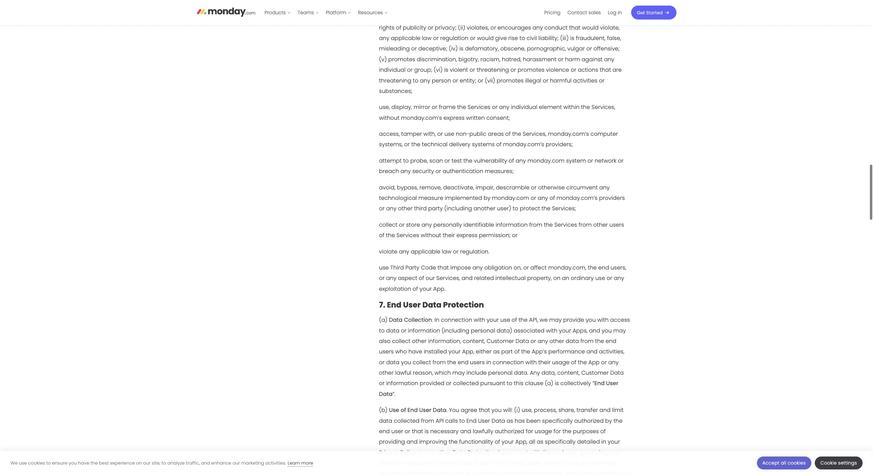 Task type: vqa. For each thing, say whether or not it's contained in the screenshot.
authorized to the left
yes



Task type: locate. For each thing, give the bounding box(es) containing it.
. you agree that you will: (i) use, process, share, transfer and limit data collected from api calls to end user data as has been specifically authorized by the end user or that is necessary and lawfully authorized for usage for the purposes of providing and improving the functionality of your app, all as specifically detailed in your privacy policy or any other data protection agreement with the end user, governing your collection and use of the end user data; and (ii) treat, store, transmit, use, or otherwise process the end user data only in accordance with this agreement, your privacy poli
[[379, 407, 630, 476]]

as up store,
[[537, 438, 544, 447]]

2 vertical spatial services,
[[437, 275, 460, 283]]

0 vertical spatial (including
[[445, 205, 472, 213]]

(including down implemented
[[445, 205, 472, 213]]

monday.com's inside avoid, bypass, remove, deactivate, impair, descramble or otherwise circumvent any technological measure implemented by monday.com or any of monday.com's providers or any other third party (including another user) to protect the services;
[[557, 194, 598, 202]]

third inside contain any content that: (i) infringes, misappropriates or violates a third party's patent, copyright, trademark, trade secret, moral rights or other intellectual property rights, or rights of publicity or privacy; (ii) violates, or encourages any conduct that would violate, any applicable law or regulation or would give rise to civil liability; (iii) is fraudulent, false, misleading or deceptive; (iv) is defamatory, obscene, pornographic, vulgar or offensive; (v) promotes discrimination, bigotry, racism, hatred, harassment or harm against any individual or group; (vi) is violent or threatening or promotes violence or actions that are threatening to any person or entity; or (vii) promotes illegal or harmful activities or substances;
[[567, 2, 579, 10]]

law up impose
[[442, 248, 452, 256]]

other left lawful
[[379, 369, 394, 377]]

collect or store any personally identifiable information from the services from other users of the services without their express permission; or
[[379, 221, 624, 240]]

reason,
[[413, 369, 433, 377]]

as left has
[[507, 417, 513, 425]]

0 horizontal spatial services
[[397, 232, 419, 240]]

2 horizontal spatial as
[[537, 438, 544, 447]]

the right test
[[464, 157, 473, 165]]

property
[[566, 13, 590, 21]]

1 horizontal spatial as
[[507, 417, 513, 425]]

0 vertical spatial monday.com
[[528, 157, 565, 165]]

or right network
[[618, 157, 624, 165]]

user left the only
[[425, 470, 437, 476]]

dialog
[[0, 452, 874, 476]]

in inside "link"
[[618, 9, 622, 16]]

0 horizontal spatial for
[[526, 428, 533, 436]]

1 vertical spatial specifically
[[545, 438, 576, 447]]

of down performance
[[571, 359, 577, 367]]

all right 'accept'
[[781, 460, 787, 467]]

0 vertical spatial services
[[468, 103, 491, 111]]

ensure
[[52, 460, 67, 467]]

0 horizontal spatial (a)
[[379, 316, 388, 324]]

other inside . you agree that you will: (i) use, process, share, transfer and limit data collected from api calls to end user data as has been specifically authorized by the end user or that is necessary and lawfully authorized for usage for the purposes of providing and improving the functionality of your app, all as specifically detailed in your privacy policy or any other data protection agreement with the end user, governing your collection and use of the end user data; and (ii) treat, store, transmit, use, or otherwise process the end user data only in accordance with this agreement, your privacy poli
[[437, 449, 451, 457]]

0 horizontal spatial threatening
[[379, 77, 412, 85]]

1 vertical spatial is
[[555, 380, 559, 388]]

user)
[[497, 205, 511, 213]]

1 vertical spatial applicable
[[411, 248, 441, 256]]

1 horizontal spatial services
[[468, 103, 491, 111]]

intellectual inside contain any content that: (i) infringes, misappropriates or violates a third party's patent, copyright, trademark, trade secret, moral rights or other intellectual property rights, or rights of publicity or privacy; (ii) violates, or encourages any conduct that would violate, any applicable law or regulation or would give rise to civil liability; (iii) is fraudulent, false, misleading or deceptive; (iv) is defamatory, obscene, pornographic, vulgar or offensive; (v) promotes discrimination, bigotry, racism, hatred, harassment or harm against any individual or group; (vi) is violent or threatening or promotes violence or actions that are threatening to any person or entity; or (vii) promotes illegal or harmful activities or substances;
[[534, 13, 564, 21]]

use
[[445, 130, 455, 138], [379, 264, 389, 272], [596, 275, 606, 283], [501, 316, 510, 324], [420, 460, 430, 468], [19, 460, 27, 467]]

the right protect
[[542, 205, 551, 213]]

privacy down governing
[[580, 470, 599, 476]]

descramble
[[496, 184, 530, 192]]

your left app.
[[420, 285, 432, 293]]

monday.com's inside use, display, mirror or frame the services or any individual element within the services, without monday.com's express written consent;
[[401, 114, 442, 122]]

lawfully
[[473, 428, 494, 436]]

1 horizontal spatial intellectual
[[534, 13, 564, 21]]

app, up agreement
[[516, 438, 528, 447]]

or down "associated"
[[531, 338, 536, 346]]

rights down misappropriates
[[494, 13, 509, 21]]

0 horizontal spatial their
[[443, 232, 455, 240]]

have inside dialog
[[78, 460, 89, 467]]

that left are
[[600, 66, 611, 74]]

0 vertical spatial usage
[[552, 359, 570, 367]]

providing
[[379, 438, 405, 447]]

0 vertical spatial connection
[[441, 316, 472, 324]]

1 vertical spatial information
[[408, 327, 440, 335]]

1 vertical spatial may
[[614, 327, 626, 335]]

(vii) promotes
[[485, 77, 524, 85]]

who
[[395, 348, 407, 356]]

individual down (v) promotes
[[379, 66, 406, 74]]

applicable inside contain any content that: (i) infringes, misappropriates or violates a third party's patent, copyright, trademark, trade secret, moral rights or other intellectual property rights, or rights of publicity or privacy; (ii) violates, or encourages any conduct that would violate, any applicable law or regulation or would give rise to civil liability; (iii) is fraudulent, false, misleading or deceptive; (iv) is defamatory, obscene, pornographic, vulgar or offensive; (v) promotes discrimination, bigotry, racism, hatred, harassment or harm against any individual or group; (vi) is violent or threatening or promotes violence or actions that are threatening to any person or entity; or (vii) promotes illegal or harmful activities or substances;
[[391, 34, 421, 42]]

monday.com's
[[401, 114, 442, 122], [548, 130, 589, 138], [503, 141, 544, 149], [557, 194, 598, 202]]

system
[[566, 157, 586, 165]]

you
[[586, 316, 596, 324], [602, 327, 612, 335], [401, 359, 411, 367], [492, 407, 502, 415], [69, 460, 77, 467]]

to inside the attempt to probe, scan or test the vulnerability of any monday.com system or network or breach any security or authentication measures;
[[403, 157, 409, 165]]

best
[[99, 460, 109, 467]]

civil
[[527, 34, 537, 42]]

2 vertical spatial may
[[453, 369, 465, 377]]

security
[[413, 167, 434, 175]]

computer
[[591, 130, 618, 138]]

collected inside . you agree that you will: (i) use, process, share, transfer and limit data collected from api calls to end user data as has been specifically authorized by the end user or that is necessary and lawfully authorized for usage for the purposes of providing and improving the functionality of your app, all as specifically detailed in your privacy policy or any other data protection agreement with the end user, governing your collection and use of the end user data; and (ii) treat, store, transmit, use, or otherwise process the end user data only in accordance with this agreement, your privacy poli
[[394, 417, 420, 425]]

user up lawfully
[[478, 417, 490, 425]]

systems,
[[379, 141, 403, 149]]

0 vertical spatial without
[[379, 114, 400, 122]]

rise
[[509, 34, 518, 42]]

1 horizontal spatial on
[[554, 275, 561, 283]]

data;
[[474, 460, 489, 468]]

express down frame
[[444, 114, 465, 122]]

1 vertical spatial monday.com
[[492, 194, 529, 202]]

threatening down racism,
[[477, 66, 509, 74]]

information down collection
[[408, 327, 440, 335]]

your up agreement
[[502, 438, 514, 447]]

0 horizontal spatial app,
[[462, 348, 475, 356]]

of inside collect or store any personally identifiable information from the services from other users of the services without their express permission; or
[[379, 232, 385, 240]]

cookies for all
[[788, 460, 806, 467]]

that
[[569, 24, 581, 32], [600, 66, 611, 74], [438, 264, 449, 272], [479, 407, 490, 415], [412, 428, 423, 436]]

data
[[423, 300, 442, 311], [389, 316, 403, 324], [516, 338, 529, 346], [611, 369, 624, 377], [379, 391, 393, 399], [433, 407, 447, 415], [492, 417, 505, 425], [453, 449, 466, 457], [438, 470, 452, 476]]

services down services;
[[555, 221, 577, 229]]

experience
[[110, 460, 135, 467]]

services down store
[[397, 232, 419, 240]]

1 vertical spatial individual
[[511, 103, 538, 111]]

monday.com down the descramble
[[492, 194, 529, 202]]

1 vertical spatial collect
[[392, 338, 411, 346]]

this down data.
[[514, 380, 524, 388]]

this
[[514, 380, 524, 388], [521, 470, 531, 476]]

without
[[379, 114, 400, 122], [421, 232, 441, 240]]

use inside access, tamper with, or use non-public areas of the services, monday.com's computer systems, or the technical delivery systems of monday.com's providers;
[[445, 130, 455, 138]]

is inside the . in connection with your use of the api, we may provide you with access to data or information (including personal data) associated with your apps, and you may also collect other information, content, customer data or any other data from the end users who have installed your app, either as part of the app's performance and activities, or data you collect from the end users in connection with their usage of the app or any other lawful reason, which may include personal data. any data, content, customer data or information provided or collected pursuant to this clause (a) is collectively "
[[555, 380, 559, 388]]

user
[[403, 300, 421, 311], [606, 380, 619, 388], [419, 407, 432, 415], [478, 417, 490, 425], [461, 460, 473, 468], [425, 470, 437, 476]]

services, inside use, display, mirror or frame the services or any individual element within the services, without monday.com's express written consent;
[[592, 103, 616, 111]]

(vi) is
[[434, 66, 449, 74]]

or down also
[[379, 359, 385, 367]]

1 horizontal spatial rights
[[494, 13, 509, 21]]

usage
[[552, 359, 570, 367], [535, 428, 552, 436]]

our right enhance
[[233, 460, 240, 467]]

0 horizontal spatial by
[[484, 194, 491, 202]]

(i) infringes,
[[451, 2, 483, 10]]

users
[[610, 221, 624, 229], [379, 348, 394, 356], [470, 359, 485, 367]]

your down transmit,
[[566, 470, 578, 476]]

dialog containing we use cookies to ensure you have the best experience on our site, to analyze traffic, and enhance our marketing activities.
[[0, 452, 874, 476]]

2 horizontal spatial services
[[555, 221, 577, 229]]

without up access,
[[379, 114, 400, 122]]

0 vertical spatial users
[[610, 221, 624, 229]]

any up protect
[[538, 194, 548, 202]]

1 horizontal spatial individual
[[511, 103, 538, 111]]

information down the user)
[[496, 221, 528, 229]]

without up the violate any applicable law or regulation.
[[421, 232, 441, 240]]

or down hatred,
[[511, 66, 516, 74]]

or down scan
[[436, 167, 441, 175]]

agreement,
[[532, 470, 564, 476]]

on right experience
[[136, 460, 142, 467]]

services, inside access, tamper with, or use non-public areas of the services, monday.com's computer systems, or the technical delivery systems of monday.com's providers;
[[523, 130, 547, 138]]

1 vertical spatial customer
[[582, 369, 609, 377]]

usage inside the . in connection with your use of the api, we may provide you with access to data or information (including personal data) associated with your apps, and you may also collect other information, content, customer data or any other data from the end users who have installed your app, either as part of the app's performance and activities, or data you collect from the end users in connection with their usage of the app or any other lawful reason, which may include personal data. any data, content, customer data or information provided or collected pursuant to this clause (a) is collectively "
[[552, 359, 570, 367]]

list containing products
[[261, 0, 392, 25]]

data inside . you agree that you will: (i) use, process, share, transfer and limit data collected from api calls to end user data as has been specifically authorized by the end user or that is necessary and lawfully authorized for usage for the purposes of providing and improving the functionality of your app, all as specifically detailed in your privacy policy or any other data protection agreement with the end user, governing your collection and use of the end user data; and (ii) treat, store, transmit, use, or otherwise process the end user data only in accordance with this agreement, your privacy poli
[[379, 417, 393, 425]]

and left limit
[[600, 407, 611, 415]]

and up app
[[587, 348, 598, 356]]

use up data)
[[501, 316, 510, 324]]

1 vertical spatial their
[[539, 359, 551, 367]]

specifically down share,
[[542, 417, 573, 425]]

any down technological
[[386, 205, 397, 213]]

you left will:
[[492, 407, 502, 415]]

of up measures; at right top
[[509, 157, 514, 165]]

cookies inside button
[[788, 460, 806, 467]]

contact sales
[[568, 9, 601, 16]]

protection down app.
[[443, 300, 484, 311]]

express inside collect or store any personally identifiable information from the services from other users of the services without their express permission; or
[[457, 232, 478, 240]]

1 vertical spatial without
[[421, 232, 441, 240]]

our inside use third party code that impose any obligation on, or affect monday.com, the end users, or any aspect of our services, and related intellectual property, on an ordinary use or any exploitation of your app.
[[426, 275, 435, 283]]

all
[[529, 438, 536, 447], [781, 460, 787, 467]]

collected inside the . in connection with your use of the api, we may provide you with access to data or information (including personal data) associated with your apps, and you may also collect other information, content, customer data or any other data from the end users who have installed your app, either as part of the app's performance and activities, or data you collect from the end users in connection with their usage of the app or any other lawful reason, which may include personal data. any data, content, customer data or information provided or collected pursuant to this clause (a) is collectively "
[[453, 380, 479, 388]]

1 vertical spatial all
[[781, 460, 787, 467]]

contact
[[568, 9, 588, 16]]

any up app's
[[538, 338, 548, 346]]

2 vertical spatial use,
[[570, 460, 580, 468]]

customer down data)
[[487, 338, 514, 346]]

1 horizontal spatial have
[[409, 348, 422, 356]]

1 horizontal spatial law
[[442, 248, 452, 256]]

1 horizontal spatial cookies
[[788, 460, 806, 467]]

any
[[402, 2, 412, 10], [533, 24, 543, 32], [379, 34, 390, 42], [604, 55, 615, 63], [420, 77, 431, 85], [499, 103, 510, 111], [516, 157, 526, 165], [401, 167, 411, 175], [600, 184, 610, 192], [538, 194, 548, 202], [386, 205, 397, 213], [422, 221, 432, 229], [399, 248, 410, 256], [473, 264, 483, 272], [386, 275, 397, 283], [614, 275, 625, 283], [538, 338, 548, 346], [609, 359, 619, 367], [425, 449, 435, 457]]

api,
[[529, 316, 538, 324]]

0 horizontal spatial otherwise
[[538, 184, 565, 192]]

7. end user data protection
[[379, 300, 484, 311]]

1 vertical spatial this
[[521, 470, 531, 476]]

or left 'group;'
[[407, 66, 413, 74]]

collection
[[379, 460, 406, 468]]

0 horizontal spatial privacy
[[379, 449, 399, 457]]

1 vertical spatial collected
[[394, 417, 420, 425]]

without inside collect or store any personally identifiable information from the services from other users of the services without their express permission; or
[[421, 232, 441, 240]]

clause
[[525, 380, 544, 388]]

1 vertical spatial usage
[[535, 428, 552, 436]]

(including inside avoid, bypass, remove, deactivate, impair, descramble or otherwise circumvent any technological measure implemented by monday.com or any of monday.com's providers or any other third party (including another user) to protect the services;
[[445, 205, 472, 213]]

of down copyright,
[[396, 24, 402, 32]]

0 vertical spatial protection
[[443, 300, 484, 311]]

app, inside the . in connection with your use of the api, we may provide you with access to data or information (including personal data) associated with your apps, and you may also collect other information, content, customer data or any other data from the end users who have installed your app, either as part of the app's performance and activities, or data you collect from the end users in connection with their usage of the app or any other lawful reason, which may include personal data. any data, content, customer data or information provided or collected pursuant to this clause (a) is collectively "
[[462, 348, 475, 356]]

0 vertical spatial may
[[549, 316, 562, 324]]

0 horizontal spatial rights
[[379, 24, 395, 32]]

of up data)
[[512, 316, 517, 324]]

0 vertical spatial law
[[422, 34, 432, 42]]

third right a
[[567, 2, 579, 10]]

share,
[[559, 407, 575, 415]]

0 horizontal spatial users
[[379, 348, 394, 356]]

the up activities,
[[595, 338, 604, 346]]

attempt to probe, scan or test the vulnerability of any monday.com system or network or breach any security or authentication measures;
[[379, 157, 624, 175]]

data up also
[[386, 327, 400, 335]]

is inside . you agree that you will: (i) use, process, share, transfer and limit data collected from api calls to end user data as has been specifically authorized by the end user or that is necessary and lawfully authorized for usage for the purposes of providing and improving the functionality of your app, all as specifically detailed in your privacy policy or any other data protection agreement with the end user, governing your collection and use of the end user data; and (ii) treat, store, transmit, use, or otherwise process the end user data only in accordance with this agreement, your privacy poli
[[425, 428, 429, 436]]

and up policy
[[407, 438, 418, 447]]

technological
[[379, 194, 417, 202]]

is right (iv)
[[460, 45, 464, 53]]

store
[[406, 221, 420, 229]]

app,
[[462, 348, 475, 356], [516, 438, 528, 447]]

any down improving
[[425, 449, 435, 457]]

all down been
[[529, 438, 536, 447]]

contact sales link
[[564, 7, 605, 18]]

1 horizontal spatial by
[[606, 417, 612, 425]]

1 horizontal spatial for
[[554, 428, 561, 436]]

0 vertical spatial as
[[493, 348, 500, 356]]

sales
[[589, 9, 601, 16]]

collect up the who
[[392, 338, 411, 346]]

or down 'tamper'
[[404, 141, 410, 149]]

person
[[432, 77, 451, 85]]

that right code at the left of page
[[438, 264, 449, 272]]

protection
[[443, 300, 484, 311], [468, 449, 496, 457]]

log
[[608, 9, 617, 16]]

may right the we
[[549, 316, 562, 324]]

areas
[[488, 130, 504, 138]]

connection down the part
[[493, 359, 524, 367]]

1 vertical spatial third
[[414, 205, 427, 213]]

is down data,
[[555, 380, 559, 388]]

their
[[443, 232, 455, 240], [539, 359, 551, 367]]

as inside the . in connection with your use of the api, we may provide you with access to data or information (including personal data) associated with your apps, and you may also collect other information, content, customer data or any other data from the end users who have installed your app, either as part of the app's performance and activities, or data you collect from the end users in connection with their usage of the app or any other lawful reason, which may include personal data. any data, content, customer data or information provided or collected pursuant to this clause (a) is collectively "
[[493, 348, 500, 356]]

actions
[[578, 66, 599, 74]]

vulgar
[[568, 45, 585, 53]]

your inside use third party code that impose any obligation on, or affect monday.com, the end users, or any aspect of our services, and related intellectual property, on an ordinary use or any exploitation of your app.
[[420, 285, 432, 293]]

information inside collect or store any personally identifiable information from the services from other users of the services without their express permission; or
[[496, 221, 528, 229]]

publicity
[[403, 24, 426, 32]]

0 vertical spatial otherwise
[[538, 184, 565, 192]]

2 horizontal spatial services,
[[592, 103, 616, 111]]

1 for from the left
[[526, 428, 533, 436]]

tamper
[[401, 130, 422, 138]]

services,
[[592, 103, 616, 111], [523, 130, 547, 138], [437, 275, 460, 283]]

accept all cookies
[[763, 460, 806, 467]]

other
[[518, 13, 533, 21], [398, 205, 413, 213], [594, 221, 608, 229], [412, 338, 427, 346], [550, 338, 564, 346], [379, 369, 394, 377], [437, 449, 451, 457]]

1 horizontal spatial customer
[[582, 369, 609, 377]]

2 horizontal spatial is
[[555, 380, 559, 388]]

discrimination,
[[417, 55, 457, 63]]

or left deceptive;
[[411, 45, 417, 53]]

performance
[[549, 348, 585, 356]]

0 horizontal spatial would
[[477, 34, 494, 42]]

1 horizontal spatial privacy
[[580, 470, 599, 476]]

authorized down has
[[495, 428, 524, 436]]

third inside avoid, bypass, remove, deactivate, impair, descramble or otherwise circumvent any technological measure implemented by monday.com or any of monday.com's providers or any other third party (including another user) to protect the services;
[[414, 205, 427, 213]]

services inside use, display, mirror or frame the services or any individual element within the services, without monday.com's express written consent;
[[468, 103, 491, 111]]

0 horizontal spatial all
[[529, 438, 536, 447]]

misleading
[[379, 45, 410, 53]]

0 vertical spatial all
[[529, 438, 536, 447]]

the left app's
[[522, 348, 531, 356]]

your up data)
[[487, 316, 499, 324]]

only
[[453, 470, 465, 476]]

authorized down transfer
[[575, 417, 604, 425]]

1 horizontal spatial their
[[539, 359, 551, 367]]

rights
[[494, 13, 509, 21], [379, 24, 395, 32]]

which
[[435, 369, 451, 377]]

of up services;
[[550, 194, 555, 202]]

0 vertical spatial customer
[[487, 338, 514, 346]]

0 vertical spatial their
[[443, 232, 455, 240]]

main element
[[261, 0, 677, 25]]

0 vertical spatial third
[[567, 2, 579, 10]]

list
[[261, 0, 392, 25]]

applicable
[[391, 34, 421, 42], [411, 248, 441, 256]]

otherwise down governing
[[589, 460, 616, 468]]

pornographic,
[[527, 45, 566, 53]]

breach
[[379, 167, 399, 175]]

0 horizontal spatial collected
[[394, 417, 420, 425]]

user up the only
[[461, 460, 473, 468]]

this inside . you agree that you will: (i) use, process, share, transfer and limit data collected from api calls to end user data as has been specifically authorized by the end user or that is necessary and lawfully authorized for usage for the purposes of providing and improving the functionality of your app, all as specifically detailed in your privacy policy or any other data protection agreement with the end user, governing your collection and use of the end user data; and (ii) treat, store, transmit, use, or otherwise process the end user data only in accordance with this agreement, your privacy poli
[[521, 470, 531, 476]]

include
[[467, 369, 487, 377]]

personally
[[434, 221, 462, 229]]

or up violence
[[558, 55, 564, 63]]

data
[[386, 327, 400, 335], [566, 338, 579, 346], [386, 359, 400, 367], [379, 417, 393, 425]]

1 horizontal spatial (a)
[[545, 380, 554, 388]]

1 horizontal spatial collected
[[453, 380, 479, 388]]

in right the only
[[466, 470, 471, 476]]

our
[[426, 275, 435, 283], [143, 460, 151, 467], [233, 460, 240, 467]]

any inside use, display, mirror or frame the services or any individual element within the services, without monday.com's express written consent;
[[499, 103, 510, 111]]

1 vertical spatial (a)
[[545, 380, 554, 388]]

user inside end user data
[[606, 380, 619, 388]]

monday.com inside the attempt to probe, scan or test the vulnerability of any monday.com system or network or breach any security or authentication measures;
[[528, 157, 565, 165]]

data inside end user data
[[379, 391, 393, 399]]

products
[[265, 9, 286, 16]]

use third party code that impose any obligation on, or affect monday.com, the end users, or any aspect of our services, and related intellectual property, on an ordinary use or any exploitation of your app.
[[379, 264, 627, 293]]

1 vertical spatial as
[[507, 417, 513, 425]]

scan
[[430, 157, 443, 165]]

0 vertical spatial individual
[[379, 66, 406, 74]]

1 vertical spatial otherwise
[[589, 460, 616, 468]]

violate any applicable law or regulation.
[[379, 248, 490, 256]]

data down will:
[[492, 417, 505, 425]]

0 vertical spatial on
[[554, 275, 561, 283]]

of inside the attempt to probe, scan or test the vulnerability of any monday.com system or network or breach any security or authentication measures;
[[509, 157, 514, 165]]

(including inside the . in connection with your use of the api, we may provide you with access to data or information (including personal data) associated with your apps, and you may also collect other information, content, customer data or any other data from the end users who have installed your app, either as part of the app's performance and activities, or data you collect from the end users in connection with their usage of the app or any other lawful reason, which may include personal data. any data, content, customer data or information provided or collected pursuant to this clause (a) is collectively "
[[442, 327, 470, 335]]

app.
[[433, 285, 446, 293]]

of right the part
[[515, 348, 520, 356]]

1 horizontal spatial all
[[781, 460, 787, 467]]

to
[[520, 34, 525, 42], [413, 77, 419, 85], [403, 157, 409, 165], [513, 205, 519, 213], [379, 327, 385, 335], [507, 380, 513, 388], [460, 417, 465, 425], [46, 460, 51, 467], [162, 460, 166, 467]]

. in connection with your use of the api, we may provide you with access to data or information (including personal data) associated with your apps, and you may also collect other information, content, customer data or any other data from the end users who have installed your app, either as part of the app's performance and activities, or data you collect from the end users in connection with their usage of the app or any other lawful reason, which may include personal data. any data, content, customer data or information provided or collected pursuant to this clause (a) is collectively "
[[379, 316, 630, 388]]

1 horizontal spatial services,
[[523, 130, 547, 138]]

0 vertical spatial express
[[444, 114, 465, 122]]

the left api,
[[519, 316, 528, 324]]

1 vertical spatial users
[[379, 348, 394, 356]]

cookies right we
[[28, 460, 45, 467]]

0 vertical spatial collected
[[453, 380, 479, 388]]

store,
[[528, 460, 542, 468]]

(b) use of end user data
[[379, 407, 447, 415]]

their inside the . in connection with your use of the api, we may provide you with access to data or information (including personal data) associated with your apps, and you may also collect other information, content, customer data or any other data from the end users who have installed your app, either as part of the app's performance and activities, or data you collect from the end users in connection with their usage of the app or any other lawful reason, which may include personal data. any data, content, customer data or information provided or collected pursuant to this clause (a) is collectively "
[[539, 359, 551, 367]]

teams
[[298, 9, 314, 16]]

2 vertical spatial as
[[537, 438, 544, 447]]

end down app
[[595, 380, 605, 388]]

(i)
[[514, 407, 520, 415]]

code
[[421, 264, 436, 272]]

content, up collectively " on the bottom of the page
[[558, 369, 580, 377]]

1 horizontal spatial content,
[[558, 369, 580, 377]]

1 horizontal spatial third
[[567, 2, 579, 10]]

specifically up user,
[[545, 438, 576, 447]]

authorized
[[575, 417, 604, 425], [495, 428, 524, 436]]

the inside use third party code that impose any obligation on, or affect monday.com, the end users, or any aspect of our services, and related intellectual property, on an ordinary use or any exploitation of your app.
[[588, 264, 597, 272]]

0 vertical spatial threatening
[[477, 66, 509, 74]]

attempt
[[379, 157, 402, 165]]

0 horizontal spatial services,
[[437, 275, 460, 283]]

that up improving
[[412, 428, 423, 436]]

0 vertical spatial information
[[496, 221, 528, 229]]

(a) inside the . in connection with your use of the api, we may provide you with access to data or information (including personal data) associated with your apps, and you may also collect other information, content, customer data or any other data from the end users who have installed your app, either as part of the app's performance and activities, or data you collect from the end users in connection with their usage of the app or any other lawful reason, which may include personal data. any data, content, customer data or information provided or collected pursuant to this clause (a) is collectively "
[[545, 380, 554, 388]]

or down (ii) violates,
[[470, 34, 476, 42]]



Task type: describe. For each thing, give the bounding box(es) containing it.
detailed
[[577, 438, 600, 447]]

intellectual inside use third party code that impose any obligation on, or affect monday.com, the end users, or any aspect of our services, and related intellectual property, on an ordinary use or any exploitation of your app.
[[496, 275, 526, 283]]

any inside . you agree that you will: (i) use, process, share, transfer and limit data collected from api calls to end user data as has been specifically authorized by the end user or that is necessary and lawfully authorized for usage for the purposes of providing and improving the functionality of your app, all as specifically detailed in your privacy policy or any other data protection agreement with the end user, governing your collection and use of the end user data; and (ii) treat, store, transmit, use, or otherwise process the end user data only in accordance with this agreement, your privacy poli
[[425, 449, 435, 457]]

to inside avoid, bypass, remove, deactivate, impair, descramble or otherwise circumvent any technological measure implemented by monday.com or any of monday.com's providers or any other third party (including another user) to protect the services;
[[513, 205, 519, 213]]

also
[[379, 338, 391, 346]]

of right 'areas'
[[506, 130, 511, 138]]

app's
[[532, 348, 547, 356]]

(a) data collection
[[379, 316, 432, 324]]

another
[[474, 205, 496, 213]]

element
[[539, 103, 562, 111]]

written
[[466, 114, 485, 122]]

or down users,
[[607, 275, 613, 283]]

or up protect
[[531, 194, 537, 202]]

public
[[470, 130, 487, 138]]

agreement
[[497, 449, 528, 457]]

or left "violates"
[[531, 2, 537, 10]]

lawful
[[395, 369, 412, 377]]

0 horizontal spatial customer
[[487, 338, 514, 346]]

end inside end user data
[[595, 380, 605, 388]]

secret,
[[456, 13, 475, 21]]

you right ensure
[[69, 460, 77, 467]]

other inside collect or store any personally identifiable information from the services from other users of the services without their express permission; or
[[594, 221, 608, 229]]

any up civil
[[533, 24, 543, 32]]

1 vertical spatial connection
[[493, 359, 524, 367]]

property,
[[528, 275, 552, 283]]

end down policy
[[413, 470, 423, 476]]

individual inside use, display, mirror or frame the services or any individual element within the services, without monday.com's express written consent;
[[511, 103, 538, 111]]

violate,
[[601, 24, 620, 32]]

network
[[595, 157, 617, 165]]

your down "provide"
[[559, 327, 571, 335]]

otherwise inside avoid, bypass, remove, deactivate, impair, descramble or otherwise circumvent any technological measure implemented by monday.com or any of monday.com's providers or any other third party (including another user) to protect the services;
[[538, 184, 565, 192]]

services, inside use third party code that impose any obligation on, or affect monday.com, the end users, or any aspect of our services, and related intellectual property, on an ordinary use or any exploitation of your app.
[[437, 275, 460, 283]]

probe,
[[411, 157, 428, 165]]

ordinary
[[571, 275, 594, 283]]

use, inside use, display, mirror or frame the services or any individual element within the services, without monday.com's express written consent;
[[379, 103, 390, 111]]

rights,
[[591, 13, 607, 21]]

the up transmit,
[[543, 449, 552, 457]]

1 vertical spatial rights
[[379, 24, 395, 32]]

data down "associated"
[[516, 338, 529, 346]]

privacy;
[[435, 24, 457, 32]]

otherwise inside . you agree that you will: (i) use, process, share, transfer and limit data collected from api calls to end user data as has been specifically authorized by the end user or that is necessary and lawfully authorized for usage for the purposes of providing and improving the functionality of your app, all as specifically detailed in your privacy policy or any other data protection agreement with the end user, governing your collection and use of the end user data; and (ii) treat, store, transmit, use, or otherwise process the end user data only in accordance with this agreement, your privacy poli
[[589, 460, 616, 468]]

you inside . you agree that you will: (i) use, process, share, transfer and limit data collected from api calls to end user data as has been specifically authorized by the end user or that is necessary and lawfully authorized for usage for the purposes of providing and improving the functionality of your app, all as specifically detailed in your privacy policy or any other data protection agreement with the end user, governing your collection and use of the end user data; and (ii) treat, store, transmit, use, or otherwise process the end user data only in accordance with this agreement, your privacy poli
[[492, 407, 502, 415]]

of down code at the left of page
[[419, 275, 424, 283]]

the inside the attempt to probe, scan or test the vulnerability of any monday.com system or network or breach any security or authentication measures;
[[464, 157, 473, 165]]

you up lawful
[[401, 359, 411, 367]]

more
[[301, 460, 313, 467]]

non-
[[456, 130, 470, 138]]

or right the system
[[588, 157, 593, 165]]

in up governing
[[602, 438, 607, 447]]

platform
[[326, 9, 346, 16]]

or up (b)
[[379, 380, 385, 388]]

0 vertical spatial personal
[[471, 327, 495, 335]]

0 horizontal spatial our
[[143, 460, 151, 467]]

monday.com inside avoid, bypass, remove, deactivate, impair, descramble or otherwise circumvent any technological measure implemented by monday.com or any of monday.com's providers or any other third party (including another user) to protect the services;
[[492, 194, 529, 202]]

within
[[564, 103, 580, 111]]

impose
[[451, 264, 471, 272]]

1 vertical spatial authorized
[[495, 428, 524, 436]]

law inside contain any content that: (i) infringes, misappropriates or violates a third party's patent, copyright, trademark, trade secret, moral rights or other intellectual property rights, or rights of publicity or privacy; (ii) violates, or encourages any conduct that would violate, any applicable law or regulation or would give rise to civil liability; (iii) is fraudulent, false, misleading or deceptive; (iv) is defamatory, obscene, pornographic, vulgar or offensive; (v) promotes discrimination, bigotry, racism, hatred, harassment or harm against any individual or group; (vi) is violent or threatening or promotes violence or actions that are threatening to any person or entity; or (vii) promotes illegal or harmful activities or substances;
[[422, 34, 432, 42]]

learn more link
[[288, 460, 313, 467]]

protection inside . you agree that you will: (i) use, process, share, transfer and limit data collected from api calls to end user data as has been specifically authorized by the end user or that is necessary and lawfully authorized for usage for the purposes of providing and improving the functionality of your app, all as specifically detailed in your privacy policy or any other data protection agreement with the end user, governing your collection and use of the end user data; and (ii) treat, store, transmit, use, or otherwise process the end user data only in accordance with this agreement, your privacy poli
[[468, 449, 496, 457]]

resources
[[358, 9, 383, 16]]

of down improving
[[432, 460, 437, 468]]

or down fraudulent,
[[587, 45, 592, 53]]

you up apps,
[[586, 316, 596, 324]]

2 vertical spatial collect
[[413, 359, 431, 367]]

any down activities,
[[609, 359, 619, 367]]

necessary
[[431, 428, 459, 436]]

calls
[[445, 417, 458, 425]]

api
[[436, 417, 444, 425]]

other inside avoid, bypass, remove, deactivate, impair, descramble or otherwise circumvent any technological measure implemented by monday.com or any of monday.com's providers or any other third party (including another user) to protect the services;
[[398, 205, 413, 213]]

your right governing
[[610, 449, 622, 457]]

user left . you at the right bottom of page
[[419, 407, 432, 415]]

any up the exploitation
[[386, 275, 397, 283]]

their inside collect or store any personally identifiable information from the services from other users of the services without their express permission; or
[[443, 232, 455, 240]]

avoid,
[[379, 184, 396, 192]]

promotes
[[518, 66, 545, 74]]

data.
[[514, 369, 529, 377]]

2 vertical spatial information
[[386, 380, 418, 388]]

0 horizontal spatial content,
[[463, 338, 485, 346]]

pricing
[[545, 9, 561, 16]]

1 horizontal spatial may
[[549, 316, 562, 324]]

all inside button
[[781, 460, 787, 467]]

the right process at the left bottom of the page
[[403, 470, 412, 476]]

any down 'group;'
[[420, 77, 431, 85]]

1 vertical spatial on
[[136, 460, 142, 467]]

party
[[428, 205, 443, 213]]

implemented
[[445, 194, 482, 202]]

patent,
[[601, 2, 620, 10]]

or down bigotry, at the right
[[470, 66, 475, 74]]

violate
[[379, 248, 398, 256]]

app, inside . you agree that you will: (i) use, process, share, transfer and limit data collected from api calls to end user data as has been specifically authorized by the end user or that is necessary and lawfully authorized for usage for the purposes of providing and improving the functionality of your app, all as specifically detailed in your privacy policy or any other data protection agreement with the end user, governing your collection and use of the end user data; and (ii) treat, store, transmit, use, or otherwise process the end user data only in accordance with this agreement, your privacy poli
[[516, 438, 528, 447]]

1 vertical spatial content,
[[558, 369, 580, 377]]

activities,
[[599, 348, 625, 356]]

or up impose
[[453, 248, 459, 256]]

any down offensive;
[[604, 55, 615, 63]]

services;
[[552, 205, 576, 213]]

use inside the . in connection with your use of the api, we may provide you with access to data or information (including personal data) associated with your apps, and you may also collect other information, content, customer data or any other data from the end users who have installed your app, either as part of the app's performance and activities, or data you collect from the end users in connection with their usage of the app or any other lawful reason, which may include personal data. any data, content, customer data or information provided or collected pursuant to this clause (a) is collectively "
[[501, 316, 510, 324]]

or up consent;
[[492, 103, 498, 111]]

end up activities,
[[606, 338, 617, 346]]

any up bypass,
[[401, 167, 411, 175]]

that inside use third party code that impose any obligation on, or affect monday.com, the end users, or any aspect of our services, and related intellectual property, on an ordinary use or any exploitation of your app.
[[438, 264, 449, 272]]

or right illegal on the top of the page
[[543, 77, 549, 85]]

regulation.
[[460, 248, 490, 256]]

use inside . you agree that you will: (i) use, process, share, transfer and limit data collected from api calls to end user data as has been specifically authorized by the end user or that is necessary and lawfully authorized for usage for the purposes of providing and improving the functionality of your app, all as specifically detailed in your privacy policy or any other data protection agreement with the end user, governing your collection and use of the end user data; and (ii) treat, store, transmit, use, or otherwise process the end user data only in accordance with this agreement, your privacy poli
[[420, 460, 430, 468]]

1 horizontal spatial our
[[233, 460, 240, 467]]

".
[[393, 391, 396, 399]]

end up transmit,
[[553, 449, 564, 457]]

test
[[452, 157, 462, 165]]

circumvent
[[567, 184, 598, 192]]

or up encourages on the right top of page
[[511, 13, 516, 21]]

is inside contain any content that: (i) infringes, misappropriates or violates a third party's patent, copyright, trademark, trade secret, moral rights or other intellectual property rights, or rights of publicity or privacy; (ii) violates, or encourages any conduct that would violate, any applicable law or regulation or would give rise to civil liability; (iii) is fraudulent, false, misleading or deceptive; (iv) is defamatory, obscene, pornographic, vulgar or offensive; (v) promotes discrimination, bigotry, racism, hatred, harassment or harm against any individual or group; (vi) is violent or threatening or promotes violence or actions that are threatening to any person or entity; or (vii) promotes illegal or harmful activities or substances;
[[460, 45, 464, 53]]

log in
[[608, 9, 622, 16]]

limit
[[612, 407, 624, 415]]

or down the harm
[[571, 66, 577, 74]]

use
[[389, 407, 399, 415]]

violence
[[546, 66, 569, 74]]

or right policy
[[418, 449, 423, 457]]

and left (ii)
[[490, 460, 502, 468]]

or right 'user'
[[405, 428, 411, 436]]

technical
[[422, 141, 448, 149]]

and inside dialog
[[201, 460, 210, 467]]

or down violent
[[453, 77, 458, 85]]

systems
[[472, 141, 495, 149]]

end up the only
[[449, 460, 459, 468]]

2 vertical spatial services
[[397, 232, 419, 240]]

or right the on,
[[524, 264, 529, 272]]

(ii) violates,
[[458, 24, 489, 32]]

any up related
[[473, 264, 483, 272]]

we
[[540, 316, 548, 324]]

users inside collect or store any personally identifiable information from the services from other users of the services without their express permission; or
[[610, 221, 624, 229]]

usage inside . you agree that you will: (i) use, process, share, transfer and limit data collected from api calls to end user data as has been specifically authorized by the end user or that is necessary and lawfully authorized for usage for the purposes of providing and improving the functionality of your app, all as specifically detailed in your privacy policy or any other data protection agreement with the end user, governing your collection and use of the end user data; and (ii) treat, store, transmit, use, or otherwise process the end user data only in accordance with this agreement, your privacy poli
[[535, 428, 552, 436]]

end inside use third party code that impose any obligation on, or affect monday.com, the end users, or any aspect of our services, and related intellectual property, on an ordinary use or any exploitation of your app.
[[599, 264, 609, 272]]

to right rise
[[520, 34, 525, 42]]

0 vertical spatial rights
[[494, 13, 509, 21]]

learn
[[288, 460, 300, 467]]

and down policy
[[408, 460, 419, 468]]

the down limit
[[614, 417, 623, 425]]

collect inside collect or store any personally identifiable information from the services from other users of the services without their express permission; or
[[379, 221, 398, 229]]

or right activities
[[599, 77, 605, 85]]

process,
[[534, 407, 557, 415]]

0 vertical spatial privacy
[[379, 449, 399, 457]]

identifiable
[[464, 221, 494, 229]]

1 vertical spatial services
[[555, 221, 577, 229]]

1 vertical spatial would
[[477, 34, 494, 42]]

individual inside contain any content that: (i) infringes, misappropriates or violates a third party's patent, copyright, trademark, trade secret, moral rights or other intellectual property rights, or rights of publicity or privacy; (ii) violates, or encourages any conduct that would violate, any applicable law or regulation or would give rise to civil liability; (iii) is fraudulent, false, misleading or deceptive; (iv) is defamatory, obscene, pornographic, vulgar or offensive; (v) promotes discrimination, bigotry, racism, hatred, harassment or harm against any individual or group; (vi) is violent or threatening or promotes violence or actions that are threatening to any person or entity; or (vii) promotes illegal or harmful activities or substances;
[[379, 66, 406, 74]]

use left third
[[379, 264, 389, 272]]

on inside use third party code that impose any obligation on, or affect monday.com, the end users, or any aspect of our services, and related intellectual property, on an ordinary use or any exploitation of your app.
[[554, 275, 561, 283]]

will:
[[504, 407, 513, 415]]

the left best
[[91, 460, 98, 467]]

other up "installed"
[[412, 338, 427, 346]]

the right frame
[[457, 103, 466, 111]]

1 vertical spatial use,
[[522, 407, 533, 415]]

data left collection
[[389, 316, 403, 324]]

1 vertical spatial personal
[[488, 369, 513, 377]]

data left the only
[[438, 470, 452, 476]]

have inside the . in connection with your use of the api, we may provide you with access to data or information (including personal data) associated with your apps, and you may also collect other information, content, customer data or any other data from the end users who have installed your app, either as part of the app's performance and activities, or data you collect from the end users in connection with their usage of the app or any other lawful reason, which may include personal data. any data, content, customer data or information provided or collected pursuant to this clause (a) is collectively "
[[409, 348, 422, 356]]

7.
[[379, 300, 386, 311]]

harassment
[[523, 55, 557, 63]]

from inside . you agree that you will: (i) use, process, share, transfer and limit data collected from api calls to end user data as has been specifically authorized by the end user or that is necessary and lawfully authorized for usage for the purposes of providing and improving the functionality of your app, all as specifically detailed in your privacy policy or any other data protection agreement with the end user, governing your collection and use of the end user data; and (ii) treat, store, transmit, use, or otherwise process the end user data only in accordance with this agreement, your privacy poli
[[421, 417, 434, 425]]

your right detailed
[[608, 438, 620, 447]]

accept all cookies button
[[757, 457, 812, 470]]

or right the descramble
[[531, 184, 537, 192]]

and right apps,
[[589, 327, 600, 335]]

deceptive;
[[419, 45, 448, 53]]

any inside collect or store any personally identifiable information from the services from other users of the services without their express permission; or
[[422, 221, 432, 229]]

use, display, mirror or frame the services or any individual element within the services, without monday.com's express written consent;
[[379, 103, 616, 122]]

data up the only
[[453, 449, 466, 457]]

other up performance
[[550, 338, 564, 346]]

express inside use, display, mirror or frame the services or any individual element within the services, without monday.com's express written consent;
[[444, 114, 465, 122]]

by inside avoid, bypass, remove, deactivate, impair, descramble or otherwise circumvent any technological measure implemented by monday.com or any of monday.com's providers or any other third party (including another user) to protect the services;
[[484, 194, 491, 202]]

monday.com's down 'areas'
[[503, 141, 544, 149]]

0 vertical spatial specifically
[[542, 417, 573, 425]]

pursuant
[[481, 380, 506, 388]]

liability;
[[539, 34, 559, 42]]

of right use
[[401, 407, 406, 415]]

or left test
[[445, 157, 450, 165]]

fraudulent,
[[576, 34, 606, 42]]

activities.
[[265, 460, 286, 467]]

the left the purposes
[[563, 428, 572, 436]]

the right 'areas'
[[513, 130, 521, 138]]

the down necessary
[[449, 438, 458, 447]]

the inside avoid, bypass, remove, deactivate, impair, descramble or otherwise circumvent any technological measure implemented by monday.com or any of monday.com's providers or any other third party (including another user) to protect the services;
[[542, 205, 551, 213]]

any up providers
[[600, 184, 610, 192]]

the down services;
[[544, 221, 553, 229]]

that down property at the top of the page
[[569, 24, 581, 32]]

1 horizontal spatial authorized
[[575, 417, 604, 425]]

the up which
[[447, 359, 456, 367]]

without inside use, display, mirror or frame the services or any individual element within the services, without monday.com's express written consent;
[[379, 114, 400, 122]]

all inside . you agree that you will: (i) use, process, share, transfer and limit data collected from api calls to end user data as has been specifically authorized by the end user or that is necessary and lawfully authorized for usage for the purposes of providing and improving the functionality of your app, all as specifically detailed in your privacy policy or any other data protection agreement with the end user, governing your collection and use of the end user data; and (ii) treat, store, transmit, use, or otherwise process the end user data only in accordance with this agreement, your privacy poli
[[529, 438, 536, 447]]

with up either
[[474, 316, 485, 324]]

any up misleading
[[379, 34, 390, 42]]

end left 'user'
[[379, 428, 390, 436]]

or up deceptive;
[[433, 34, 439, 42]]

this inside the . in connection with your use of the api, we may provide you with access to data or information (including personal data) associated with your apps, and you may also collect other information, content, customer data or any other data from the end users who have installed your app, either as part of the app's performance and activities, or data you collect from the end users in connection with their usage of the app or any other lawful reason, which may include personal data. any data, content, customer data or information provided or collected pursuant to this clause (a) is collectively "
[[514, 380, 524, 388]]

other inside contain any content that: (i) infringes, misappropriates or violates a third party's patent, copyright, trademark, trade secret, moral rights or other intellectual property rights, or rights of publicity or privacy; (ii) violates, or encourages any conduct that would violate, any applicable law or regulation or would give rise to civil liability; (iii) is fraudulent, false, misleading or deceptive; (iv) is defamatory, obscene, pornographic, vulgar or offensive; (v) promotes discrimination, bigotry, racism, hatred, harassment or harm against any individual or group; (vi) is violent or threatening or promotes violence or actions that are threatening to any person or entity; or (vii) promotes illegal or harmful activities or substances;
[[518, 13, 533, 21]]

entity;
[[460, 77, 477, 85]]

any up the descramble
[[516, 157, 526, 165]]

2 horizontal spatial may
[[614, 327, 626, 335]]

1 horizontal spatial threatening
[[477, 66, 509, 74]]

with down the we
[[546, 327, 558, 335]]

by inside . you agree that you will: (i) use, process, share, transfer and limit data collected from api calls to end user data as has been specifically authorized by the end user or that is necessary and lawfully authorized for usage for the purposes of providing and improving the functionality of your app, all as specifically detailed in your privacy policy or any other data protection agreement with the end user, governing your collection and use of the end user data; and (ii) treat, store, transmit, use, or otherwise process the end user data only in accordance with this agreement, your privacy poli
[[606, 417, 612, 425]]

hatred,
[[502, 55, 522, 63]]

get started
[[637, 9, 663, 16]]

2 vertical spatial users
[[470, 359, 485, 367]]

to inside . you agree that you will: (i) use, process, share, transfer and limit data collected from api calls to end user data as has been specifically authorized by the end user or that is necessary and lawfully authorized for usage for the purposes of providing and improving the functionality of your app, all as specifically detailed in your privacy policy or any other data protection agreement with the end user, governing your collection and use of the end user data; and (ii) treat, store, transmit, use, or otherwise process the end user data only in accordance with this agreement, your privacy poli
[[460, 417, 465, 425]]

or down (a) data collection
[[401, 327, 407, 335]]

violates
[[539, 2, 560, 10]]

display,
[[392, 103, 412, 111]]

or right app
[[601, 359, 607, 367]]

to right site,
[[162, 460, 166, 467]]

1 vertical spatial law
[[442, 248, 452, 256]]

cookie
[[821, 460, 837, 467]]

the up violate
[[386, 232, 395, 240]]

provide
[[564, 316, 584, 324]]

of inside avoid, bypass, remove, deactivate, impair, descramble or otherwise circumvent any technological measure implemented by monday.com or any of monday.com's providers or any other third party (including another user) to protect the services;
[[550, 194, 555, 202]]

the right within
[[581, 103, 590, 111]]

1 vertical spatial privacy
[[580, 470, 599, 476]]

(v) promotes
[[379, 55, 415, 63]]

a
[[561, 2, 565, 10]]

teams link
[[294, 7, 323, 18]]

monday.com logo image
[[197, 4, 256, 19]]

remove,
[[420, 184, 442, 192]]

enhance
[[211, 460, 231, 467]]

1 horizontal spatial would
[[582, 24, 599, 32]]

get started button
[[631, 6, 677, 20]]

of inside contain any content that: (i) infringes, misappropriates or violates a third party's patent, copyright, trademark, trade secret, moral rights or other intellectual property rights, or rights of publicity or privacy; (ii) violates, or encourages any conduct that would violate, any applicable law or regulation or would give rise to civil liability; (iii) is fraudulent, false, misleading or deceptive; (iv) is defamatory, obscene, pornographic, vulgar or offensive; (v) promotes discrimination, bigotry, racism, hatred, harassment or harm against any individual or group; (vi) is violent or threatening or promotes violence or actions that are threatening to any person or entity; or (vii) promotes illegal or harmful activities or substances;
[[396, 24, 402, 32]]

been
[[527, 417, 541, 425]]

cookies for use
[[28, 460, 45, 467]]

trademark,
[[408, 13, 438, 21]]

frame
[[439, 103, 456, 111]]

functionality
[[459, 438, 493, 447]]

with up the any
[[526, 359, 537, 367]]

providers;
[[546, 141, 573, 149]]

in inside the . in connection with your use of the api, we may provide you with access to data or information (including personal data) associated with your apps, and you may also collect other information, content, customer data or any other data from the end users who have installed your app, either as part of the app's performance and activities, or data you collect from the end users in connection with their usage of the app or any other lawful reason, which may include personal data. any data, content, customer data or information provided or collected pursuant to this clause (a) is collectively "
[[487, 359, 491, 367]]

2 for from the left
[[554, 428, 561, 436]]

0 horizontal spatial connection
[[441, 316, 472, 324]]

(iii) is
[[560, 34, 575, 42]]

data up performance
[[566, 338, 579, 346]]

and inside use third party code that impose any obligation on, or affect monday.com, the end users, or any aspect of our services, and related intellectual property, on an ordinary use or any exploitation of your app.
[[462, 275, 473, 283]]

any down users,
[[614, 275, 625, 283]]

process
[[379, 470, 401, 476]]



